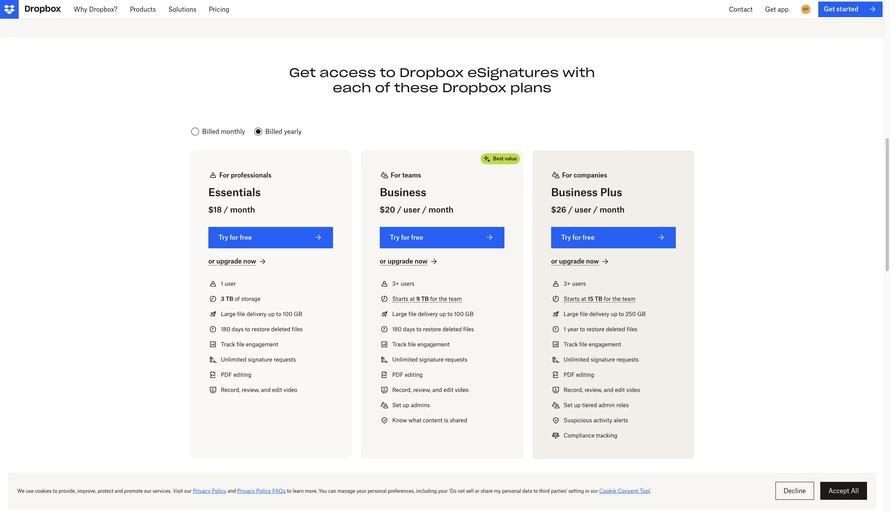 Task type: describe. For each thing, give the bounding box(es) containing it.
or upgrade now for business
[[380, 258, 428, 266]]

3+ users for business plus
[[564, 281, 586, 287]]

billed monthly
[[202, 128, 245, 136]]

for for business
[[391, 171, 401, 179]]

$20 / user / month
[[380, 205, 454, 215]]

kp button
[[800, 3, 813, 16]]

requests for business
[[445, 357, 468, 363]]

track file engagement for business plus
[[564, 342, 622, 348]]

suspicious
[[564, 418, 593, 424]]

3+ for business
[[393, 281, 399, 287]]

upgrade for essentials
[[216, 258, 242, 266]]

business for business
[[380, 186, 427, 199]]

pricing link
[[203, 0, 236, 19]]

record, review, and edit video for essentials
[[221, 387, 298, 394]]

$26
[[552, 205, 567, 215]]

unlimited for business plus
[[564, 357, 590, 363]]

$20
[[380, 205, 396, 215]]

or upgrade now link for business
[[380, 257, 439, 267]]

100 for essentials
[[283, 311, 293, 318]]

180 days to restore deleted files for essentials
[[221, 326, 303, 333]]

delivery for business
[[418, 311, 438, 318]]

requests for business plus
[[617, 357, 639, 363]]

dropbox for in
[[456, 487, 520, 503]]

year
[[568, 326, 579, 333]]

100 for business
[[454, 311, 464, 318]]

video for business
[[455, 387, 469, 394]]

for for essentials
[[230, 234, 238, 242]]

users for business plus
[[572, 281, 586, 287]]

get app
[[766, 5, 789, 13]]

editing for business plus
[[577, 372, 595, 379]]

large file delivery up to 250 gb
[[564, 311, 646, 318]]

record, for business
[[393, 387, 412, 394]]

best
[[494, 156, 504, 162]]

record, review, and edit video for business
[[393, 387, 469, 394]]

days for essentials
[[232, 326, 244, 333]]

at for business plus
[[582, 296, 587, 303]]

days for business
[[403, 326, 415, 333]]

video for essentials
[[284, 387, 298, 394]]

review, for business plus
[[585, 387, 603, 394]]

1 vertical spatial of
[[235, 296, 240, 303]]

shared
[[450, 418, 468, 424]]

companies
[[574, 171, 608, 179]]

for teams
[[391, 171, 422, 179]]

of inside get access to dropbox esignatures with each of these dropbox plans
[[375, 80, 391, 96]]

unlimited for essentials
[[221, 357, 247, 363]]

edit for business plus
[[615, 387, 625, 394]]

large for business
[[393, 311, 407, 318]]

9
[[417, 296, 420, 303]]

tracking
[[597, 433, 618, 439]]

pricing
[[209, 5, 230, 13]]

is
[[444, 418, 449, 424]]

essentials
[[209, 186, 261, 199]]

why
[[74, 5, 87, 13]]

$18 / month
[[209, 205, 255, 215]]

for for business plus
[[563, 171, 573, 179]]

pdf for essentials
[[221, 372, 232, 379]]

large for business plus
[[564, 311, 579, 318]]

review, for business
[[414, 387, 431, 394]]

business for business plus
[[552, 186, 598, 199]]

edit for business
[[444, 387, 454, 394]]

teams
[[403, 171, 422, 179]]

large file delivery up to 100 gb for essentials
[[221, 311, 303, 318]]

for companies
[[563, 171, 608, 179]]

1 for 1 user
[[221, 281, 223, 287]]

products button
[[124, 0, 162, 19]]

/ for business
[[397, 205, 402, 215]]

only
[[319, 487, 352, 503]]

up for business
[[440, 311, 446, 318]]

unlimited signature requests for essentials
[[221, 357, 296, 363]]

try for free link for business
[[380, 227, 505, 249]]

activity
[[594, 418, 613, 424]]

app
[[778, 5, 789, 13]]

or for business plus
[[552, 258, 558, 266]]

record, for essentials
[[221, 387, 241, 394]]

delivery for business plus
[[590, 311, 610, 318]]

professionals
[[231, 171, 272, 179]]

starts for business
[[393, 296, 409, 303]]

team for business
[[449, 296, 462, 303]]

1 year to restore deleted files
[[564, 326, 638, 333]]

1 user
[[221, 281, 236, 287]]

requests for essentials
[[274, 357, 296, 363]]

try for business plus
[[562, 234, 571, 242]]

admins
[[411, 402, 430, 409]]

user for business plus
[[575, 205, 592, 215]]

editing for business
[[405, 372, 423, 379]]

starts at 9 tb for the team
[[393, 296, 462, 303]]

solutions button
[[162, 0, 203, 19]]

for professionals
[[219, 171, 272, 179]]

video for business plus
[[627, 387, 641, 394]]

delivery for essentials
[[247, 311, 267, 318]]

try for free link for business plus
[[552, 227, 676, 249]]

get for get app
[[766, 5, 777, 13]]

roles
[[617, 402, 629, 409]]

15
[[588, 296, 594, 303]]

business plus
[[552, 186, 623, 199]]

value
[[505, 156, 517, 162]]

pdf editing for business plus
[[564, 372, 595, 379]]

these
[[394, 80, 439, 96]]

3+ for business plus
[[564, 281, 571, 287]]

now for essentials
[[243, 258, 256, 266]]

or upgrade now link for business plus
[[552, 257, 610, 267]]

billed for billed monthly
[[202, 128, 219, 136]]

solutions
[[169, 5, 197, 13]]

what
[[409, 418, 422, 424]]

$26 / user / month
[[552, 205, 625, 215]]

storage
[[241, 296, 261, 303]]

access
[[320, 65, 376, 81]]

0 horizontal spatial user
[[225, 281, 236, 287]]

admin
[[599, 402, 615, 409]]

unlimited signature requests for business
[[393, 357, 468, 363]]

engagement for business
[[418, 342, 450, 348]]

1 month from the left
[[230, 205, 255, 215]]

track file engagement for business
[[393, 342, 450, 348]]

3 / from the left
[[422, 205, 427, 215]]

yearly
[[284, 128, 302, 136]]

250
[[626, 311, 636, 318]]

set up admins
[[393, 402, 430, 409]]

contact
[[730, 5, 753, 13]]

sign?
[[524, 487, 566, 503]]

get for get access to dropbox esignatures with each of these dropbox plans
[[289, 65, 316, 81]]

get access to dropbox esignatures with each of these dropbox plans
[[289, 65, 596, 96]]

each
[[333, 80, 371, 96]]



Task type: vqa. For each thing, say whether or not it's contained in the screenshot.
Need
no



Task type: locate. For each thing, give the bounding box(es) containing it.
180 for business
[[393, 326, 402, 333]]

2 horizontal spatial signature
[[591, 357, 616, 363]]

set for business plus
[[564, 402, 573, 409]]

4 / from the left
[[569, 205, 573, 215]]

team up 250
[[623, 296, 636, 303]]

1 horizontal spatial requests
[[445, 357, 468, 363]]

try for free down $20 / user / month
[[390, 234, 424, 242]]

gb
[[294, 311, 303, 318], [466, 311, 474, 318], [638, 311, 646, 318]]

0 horizontal spatial users
[[401, 281, 415, 287]]

gb for business
[[466, 311, 474, 318]]

3 deleted from the left
[[606, 326, 626, 333]]

1 left year
[[564, 326, 566, 333]]

free for essentials
[[240, 234, 252, 242]]

1 horizontal spatial the
[[613, 296, 621, 303]]

1 horizontal spatial at
[[582, 296, 587, 303]]

1 horizontal spatial days
[[403, 326, 415, 333]]

of right each
[[375, 80, 391, 96]]

why dropbox? button
[[67, 0, 124, 19]]

5 / from the left
[[594, 205, 598, 215]]

unlimited signature requests for business plus
[[564, 357, 639, 363]]

to inside get access to dropbox esignatures with each of these dropbox plans
[[380, 65, 396, 81]]

unlimited
[[221, 357, 247, 363], [393, 357, 418, 363], [564, 357, 590, 363]]

1 3+ users from the left
[[393, 281, 415, 287]]

3 engagement from the left
[[589, 342, 622, 348]]

0 horizontal spatial requests
[[274, 357, 296, 363]]

2 unlimited from the left
[[393, 357, 418, 363]]

signature for business
[[420, 357, 444, 363]]

with
[[563, 65, 596, 81]]

2 track file engagement from the left
[[393, 342, 450, 348]]

restore down the starts at 9 tb for the team
[[423, 326, 441, 333]]

free down $26 / user / month
[[583, 234, 595, 242]]

2 horizontal spatial now
[[587, 258, 599, 266]]

0 horizontal spatial 100
[[283, 311, 293, 318]]

1 track from the left
[[221, 342, 235, 348]]

2 horizontal spatial pdf
[[564, 372, 575, 379]]

1 tb from the left
[[226, 296, 233, 303]]

gb for business plus
[[638, 311, 646, 318]]

try for business
[[390, 234, 400, 242]]

3 video from the left
[[627, 387, 641, 394]]

or upgrade now link for essentials
[[209, 257, 267, 267]]

3 large from the left
[[564, 311, 579, 318]]

deleted for essentials
[[271, 326, 291, 333]]

video
[[284, 387, 298, 394], [455, 387, 469, 394], [627, 387, 641, 394]]

tiered
[[583, 402, 598, 409]]

1 record, review, and edit video from the left
[[221, 387, 298, 394]]

upgrade for business plus
[[559, 258, 585, 266]]

now for business plus
[[587, 258, 599, 266]]

1 180 from the left
[[221, 326, 230, 333]]

best value
[[494, 156, 517, 162]]

compliance tracking
[[564, 433, 618, 439]]

180 days to restore deleted files
[[221, 326, 303, 333], [393, 326, 474, 333]]

0 horizontal spatial try for free link
[[209, 227, 333, 249]]

or upgrade now link
[[209, 257, 267, 267], [380, 257, 439, 267], [552, 257, 610, 267]]

/ for essentials
[[224, 205, 228, 215]]

and for essentials
[[261, 387, 271, 394]]

2 horizontal spatial and
[[604, 387, 614, 394]]

0 horizontal spatial try
[[219, 234, 228, 242]]

0 horizontal spatial files
[[292, 326, 303, 333]]

2 for from the left
[[391, 171, 401, 179]]

restore down storage
[[252, 326, 270, 333]]

month for business
[[429, 205, 454, 215]]

1 horizontal spatial editing
[[405, 372, 423, 379]]

$18
[[209, 205, 222, 215]]

0 horizontal spatial tb
[[226, 296, 233, 303]]

2 deleted from the left
[[443, 326, 462, 333]]

3+ users
[[393, 281, 415, 287], [564, 281, 586, 287]]

1 signature from the left
[[248, 357, 272, 363]]

days down the starts at 9 tb for the team
[[403, 326, 415, 333]]

2 horizontal spatial or
[[552, 258, 558, 266]]

None radio
[[190, 126, 247, 138], [253, 126, 303, 138], [190, 126, 247, 138], [253, 126, 303, 138]]

editing for essentials
[[234, 372, 252, 379]]

gb for essentials
[[294, 311, 303, 318]]

starts
[[393, 296, 409, 303], [564, 296, 580, 303]]

1 upgrade from the left
[[216, 258, 242, 266]]

0 horizontal spatial restore
[[252, 326, 270, 333]]

3 pdf editing from the left
[[564, 372, 595, 379]]

0 horizontal spatial team
[[449, 296, 462, 303]]

signature
[[248, 357, 272, 363], [420, 357, 444, 363], [591, 357, 616, 363]]

large file delivery up to 100 gb down the starts at 9 tb for the team
[[393, 311, 474, 318]]

starts left 9
[[393, 296, 409, 303]]

2 horizontal spatial user
[[575, 205, 592, 215]]

1 horizontal spatial and
[[433, 387, 442, 394]]

3+ up the starts at 15 tb for the team
[[564, 281, 571, 287]]

edit for essentials
[[272, 387, 282, 394]]

content
[[423, 418, 443, 424]]

3 month from the left
[[600, 205, 625, 215]]

suspicious activity alerts
[[564, 418, 629, 424]]

now up 15
[[587, 258, 599, 266]]

1 at from the left
[[410, 296, 415, 303]]

1
[[221, 281, 223, 287], [564, 326, 566, 333]]

2 horizontal spatial record,
[[564, 387, 584, 394]]

1 horizontal spatial try for free link
[[380, 227, 505, 249]]

1 horizontal spatial of
[[375, 80, 391, 96]]

tb right 15
[[595, 296, 603, 303]]

only interested in dropbox sign?
[[319, 487, 566, 503]]

try for free for essentials
[[219, 234, 252, 242]]

of left storage
[[235, 296, 240, 303]]

interested
[[356, 487, 435, 503]]

1 horizontal spatial team
[[623, 296, 636, 303]]

3 record, from the left
[[564, 387, 584, 394]]

large
[[221, 311, 236, 318], [393, 311, 407, 318], [564, 311, 579, 318]]

pdf for business plus
[[564, 372, 575, 379]]

2 edit from the left
[[444, 387, 454, 394]]

the for business plus
[[613, 296, 621, 303]]

users up the starts at 15 tb for the team
[[572, 281, 586, 287]]

restore for business
[[423, 326, 441, 333]]

3 or upgrade now from the left
[[552, 258, 599, 266]]

3 unlimited signature requests from the left
[[564, 357, 639, 363]]

deleted for business
[[443, 326, 462, 333]]

now up storage
[[243, 258, 256, 266]]

1 horizontal spatial track
[[393, 342, 407, 348]]

1 horizontal spatial get
[[766, 5, 777, 13]]

for down $18 / month
[[230, 234, 238, 242]]

try
[[219, 234, 228, 242], [390, 234, 400, 242], [562, 234, 571, 242]]

try for free down $26 / user / month
[[562, 234, 595, 242]]

or upgrade now for business plus
[[552, 258, 599, 266]]

days down 3 tb of storage
[[232, 326, 244, 333]]

plans
[[511, 80, 552, 96]]

try for free for business plus
[[562, 234, 595, 242]]

1 or upgrade now from the left
[[209, 258, 256, 266]]

the
[[439, 296, 448, 303], [613, 296, 621, 303]]

billed yearly
[[266, 128, 302, 136]]

the right 9
[[439, 296, 448, 303]]

2 horizontal spatial month
[[600, 205, 625, 215]]

2 unlimited signature requests from the left
[[393, 357, 468, 363]]

pdf
[[221, 372, 232, 379], [393, 372, 404, 379], [564, 372, 575, 379]]

2 horizontal spatial restore
[[587, 326, 605, 333]]

user
[[404, 205, 421, 215], [575, 205, 592, 215], [225, 281, 236, 287]]

2 track from the left
[[393, 342, 407, 348]]

0 horizontal spatial track
[[221, 342, 235, 348]]

1 try for free link from the left
[[209, 227, 333, 249]]

3 edit from the left
[[615, 387, 625, 394]]

3 editing from the left
[[577, 372, 595, 379]]

2 horizontal spatial deleted
[[606, 326, 626, 333]]

files for business plus
[[627, 326, 638, 333]]

1 deleted from the left
[[271, 326, 291, 333]]

for
[[219, 171, 230, 179], [391, 171, 401, 179], [563, 171, 573, 179]]

free down $20 / user / month
[[411, 234, 424, 242]]

2 review, from the left
[[414, 387, 431, 394]]

2 files from the left
[[464, 326, 474, 333]]

for for business
[[401, 234, 410, 242]]

2 free from the left
[[411, 234, 424, 242]]

starts left 15
[[564, 296, 580, 303]]

get app button
[[760, 0, 796, 19]]

0 horizontal spatial business
[[380, 186, 427, 199]]

1 horizontal spatial record,
[[393, 387, 412, 394]]

2 the from the left
[[613, 296, 621, 303]]

users up the starts at 9 tb for the team
[[401, 281, 415, 287]]

180 days to restore deleted files for business
[[393, 326, 474, 333]]

2 try for free from the left
[[390, 234, 424, 242]]

for up essentials
[[219, 171, 230, 179]]

starts at 15 tb for the team
[[564, 296, 636, 303]]

1 now from the left
[[243, 258, 256, 266]]

2 editing from the left
[[405, 372, 423, 379]]

1 vertical spatial 1
[[564, 326, 566, 333]]

1 the from the left
[[439, 296, 448, 303]]

at for business
[[410, 296, 415, 303]]

3 and from the left
[[604, 387, 614, 394]]

try for free for business
[[390, 234, 424, 242]]

0 horizontal spatial editing
[[234, 372, 252, 379]]

3+ users up the starts at 15 tb for the team
[[564, 281, 586, 287]]

3 requests from the left
[[617, 357, 639, 363]]

/
[[224, 205, 228, 215], [397, 205, 402, 215], [422, 205, 427, 215], [569, 205, 573, 215], [594, 205, 598, 215]]

100
[[283, 311, 293, 318], [454, 311, 464, 318]]

2 signature from the left
[[420, 357, 444, 363]]

0 vertical spatial of
[[375, 80, 391, 96]]

0 horizontal spatial record,
[[221, 387, 241, 394]]

1 horizontal spatial or upgrade now link
[[380, 257, 439, 267]]

1 / from the left
[[224, 205, 228, 215]]

3 upgrade from the left
[[559, 258, 585, 266]]

3 files from the left
[[627, 326, 638, 333]]

dropbox for to
[[400, 65, 464, 81]]

2 horizontal spatial unlimited
[[564, 357, 590, 363]]

at left 9
[[410, 296, 415, 303]]

0 horizontal spatial 3+ users
[[393, 281, 415, 287]]

1 and from the left
[[261, 387, 271, 394]]

1 record, from the left
[[221, 387, 241, 394]]

3 tb of storage
[[221, 296, 261, 303]]

2 horizontal spatial track file engagement
[[564, 342, 622, 348]]

set up suspicious
[[564, 402, 573, 409]]

0 horizontal spatial free
[[240, 234, 252, 242]]

1 for 1 year to restore deleted files
[[564, 326, 566, 333]]

180 days to restore deleted files down storage
[[221, 326, 303, 333]]

engagement for business plus
[[589, 342, 622, 348]]

signature for business plus
[[591, 357, 616, 363]]

1 large from the left
[[221, 311, 236, 318]]

1 horizontal spatial deleted
[[443, 326, 462, 333]]

try down $26 on the right top of the page
[[562, 234, 571, 242]]

1 horizontal spatial 3+ users
[[564, 281, 586, 287]]

set up know
[[393, 402, 401, 409]]

2 at from the left
[[582, 296, 587, 303]]

large file delivery up to 100 gb down storage
[[221, 311, 303, 318]]

3+
[[393, 281, 399, 287], [564, 281, 571, 287]]

or upgrade now link up 9
[[380, 257, 439, 267]]

0 horizontal spatial pdf
[[221, 372, 232, 379]]

for for essentials
[[219, 171, 230, 179]]

2 180 days to restore deleted files from the left
[[393, 326, 474, 333]]

delivery down storage
[[247, 311, 267, 318]]

1 engagement from the left
[[246, 342, 279, 348]]

1 horizontal spatial gb
[[466, 311, 474, 318]]

business down for companies
[[552, 186, 598, 199]]

1 large file delivery up to 100 gb from the left
[[221, 311, 303, 318]]

files for business
[[464, 326, 474, 333]]

0 vertical spatial 1
[[221, 281, 223, 287]]

1 180 days to restore deleted files from the left
[[221, 326, 303, 333]]

1 business from the left
[[380, 186, 427, 199]]

for up large file delivery up to 250 gb
[[604, 296, 612, 303]]

2 horizontal spatial files
[[627, 326, 638, 333]]

or
[[209, 258, 215, 266], [380, 258, 386, 266], [552, 258, 558, 266]]

record, review, and edit video for business plus
[[564, 387, 641, 394]]

3 try for free from the left
[[562, 234, 595, 242]]

know what content is shared
[[393, 418, 468, 424]]

2 horizontal spatial delivery
[[590, 311, 610, 318]]

1 horizontal spatial 180
[[393, 326, 402, 333]]

up for business plus
[[611, 311, 618, 318]]

3 pdf from the left
[[564, 372, 575, 379]]

get inside get access to dropbox esignatures with each of these dropbox plans
[[289, 65, 316, 81]]

unlimited for business
[[393, 357, 418, 363]]

0 horizontal spatial of
[[235, 296, 240, 303]]

delivery down the starts at 9 tb for the team
[[418, 311, 438, 318]]

1 or from the left
[[209, 258, 215, 266]]

delivery down the starts at 15 tb for the team
[[590, 311, 610, 318]]

record, review, and edit video
[[221, 387, 298, 394], [393, 387, 469, 394], [564, 387, 641, 394]]

2 3+ from the left
[[564, 281, 571, 287]]

team for business plus
[[623, 296, 636, 303]]

know
[[393, 418, 407, 424]]

user right $20
[[404, 205, 421, 215]]

1 horizontal spatial now
[[415, 258, 428, 266]]

1 horizontal spatial signature
[[420, 357, 444, 363]]

2 horizontal spatial large
[[564, 311, 579, 318]]

2 large file delivery up to 100 gb from the left
[[393, 311, 474, 318]]

/ for business plus
[[569, 205, 573, 215]]

or upgrade now link up 1 user on the bottom left of page
[[209, 257, 267, 267]]

esignatures
[[468, 65, 559, 81]]

upgrade
[[216, 258, 242, 266], [388, 258, 414, 266], [559, 258, 585, 266]]

0 horizontal spatial try for free
[[219, 234, 252, 242]]

3 delivery from the left
[[590, 311, 610, 318]]

2 horizontal spatial gb
[[638, 311, 646, 318]]

1 delivery from the left
[[247, 311, 267, 318]]

file
[[237, 311, 245, 318], [409, 311, 417, 318], [580, 311, 588, 318], [237, 342, 245, 348], [408, 342, 416, 348], [580, 342, 588, 348]]

2 starts from the left
[[564, 296, 580, 303]]

record,
[[221, 387, 241, 394], [393, 387, 412, 394], [564, 387, 584, 394]]

3 try for free link from the left
[[552, 227, 676, 249]]

the for business
[[439, 296, 448, 303]]

requests
[[274, 357, 296, 363], [445, 357, 468, 363], [617, 357, 639, 363]]

try for essentials
[[219, 234, 228, 242]]

alerts
[[614, 418, 629, 424]]

0 horizontal spatial large
[[221, 311, 236, 318]]

2 horizontal spatial editing
[[577, 372, 595, 379]]

2 large from the left
[[393, 311, 407, 318]]

restore down large file delivery up to 250 gb
[[587, 326, 605, 333]]

1 horizontal spatial review,
[[414, 387, 431, 394]]

for right 9
[[431, 296, 438, 303]]

or upgrade now for essentials
[[209, 258, 256, 266]]

2 users from the left
[[572, 281, 586, 287]]

0 horizontal spatial engagement
[[246, 342, 279, 348]]

0 horizontal spatial or
[[209, 258, 215, 266]]

3 signature from the left
[[591, 357, 616, 363]]

at
[[410, 296, 415, 303], [582, 296, 587, 303]]

1 files from the left
[[292, 326, 303, 333]]

plus
[[601, 186, 623, 199]]

restore
[[252, 326, 270, 333], [423, 326, 441, 333], [587, 326, 605, 333]]

1 billed from the left
[[202, 128, 219, 136]]

free for business
[[411, 234, 424, 242]]

team right 9
[[449, 296, 462, 303]]

1 horizontal spatial unlimited signature requests
[[393, 357, 468, 363]]

try for free
[[219, 234, 252, 242], [390, 234, 424, 242], [562, 234, 595, 242]]

track file engagement for essentials
[[221, 342, 279, 348]]

or upgrade now
[[209, 258, 256, 266], [380, 258, 428, 266], [552, 258, 599, 266]]

2 horizontal spatial or upgrade now link
[[552, 257, 610, 267]]

to
[[380, 65, 396, 81], [276, 311, 281, 318], [448, 311, 453, 318], [619, 311, 625, 318], [245, 326, 250, 333], [417, 326, 422, 333], [580, 326, 585, 333]]

or for business
[[380, 258, 386, 266]]

3+ users up the starts at 9 tb for the team
[[393, 281, 415, 287]]

track
[[221, 342, 235, 348], [393, 342, 407, 348], [564, 342, 578, 348]]

or upgrade now link up 15
[[552, 257, 610, 267]]

now
[[243, 258, 256, 266], [415, 258, 428, 266], [587, 258, 599, 266]]

0 horizontal spatial days
[[232, 326, 244, 333]]

1 100 from the left
[[283, 311, 293, 318]]

track for essentials
[[221, 342, 235, 348]]

2 horizontal spatial upgrade
[[559, 258, 585, 266]]

0 horizontal spatial record, review, and edit video
[[221, 387, 298, 394]]

at left 15
[[582, 296, 587, 303]]

billed for billed yearly
[[266, 128, 283, 136]]

2 delivery from the left
[[418, 311, 438, 318]]

1 users from the left
[[401, 281, 415, 287]]

1 or upgrade now link from the left
[[209, 257, 267, 267]]

large down the starts at 9 tb for the team
[[393, 311, 407, 318]]

0 horizontal spatial billed
[[202, 128, 219, 136]]

try down $20
[[390, 234, 400, 242]]

1 horizontal spatial pdf
[[393, 372, 404, 379]]

2 record, from the left
[[393, 387, 412, 394]]

3+ up the starts at 9 tb for the team
[[393, 281, 399, 287]]

2 days from the left
[[403, 326, 415, 333]]

0 horizontal spatial month
[[230, 205, 255, 215]]

2 horizontal spatial or upgrade now
[[552, 258, 599, 266]]

files
[[292, 326, 303, 333], [464, 326, 474, 333], [627, 326, 638, 333]]

the up large file delivery up to 250 gb
[[613, 296, 621, 303]]

try down $18
[[219, 234, 228, 242]]

2 upgrade from the left
[[388, 258, 414, 266]]

1 set from the left
[[393, 402, 401, 409]]

0 horizontal spatial get
[[289, 65, 316, 81]]

0 horizontal spatial for
[[219, 171, 230, 179]]

free for business plus
[[583, 234, 595, 242]]

2 team from the left
[[623, 296, 636, 303]]

1 gb from the left
[[294, 311, 303, 318]]

0 horizontal spatial large file delivery up to 100 gb
[[221, 311, 303, 318]]

1 horizontal spatial free
[[411, 234, 424, 242]]

large up year
[[564, 311, 579, 318]]

2 horizontal spatial track
[[564, 342, 578, 348]]

3 or from the left
[[552, 258, 558, 266]]

3
[[221, 296, 225, 303]]

get
[[824, 5, 836, 13], [766, 5, 777, 13], [289, 65, 316, 81]]

2 tb from the left
[[422, 296, 429, 303]]

for left teams
[[391, 171, 401, 179]]

1 starts from the left
[[393, 296, 409, 303]]

1 for from the left
[[219, 171, 230, 179]]

kp
[[804, 7, 809, 12]]

business down the 'for teams'
[[380, 186, 427, 199]]

0 horizontal spatial or upgrade now
[[209, 258, 256, 266]]

user up 3 tb of storage
[[225, 281, 236, 287]]

0 horizontal spatial gb
[[294, 311, 303, 318]]

editing
[[234, 372, 252, 379], [405, 372, 423, 379], [577, 372, 595, 379]]

large down 3
[[221, 311, 236, 318]]

1 unlimited from the left
[[221, 357, 247, 363]]

2 horizontal spatial record, review, and edit video
[[564, 387, 641, 394]]

pdf editing for business
[[393, 372, 423, 379]]

products
[[130, 5, 156, 13]]

user for business
[[404, 205, 421, 215]]

engagement for essentials
[[246, 342, 279, 348]]

1 horizontal spatial starts
[[564, 296, 580, 303]]

0 horizontal spatial unlimited
[[221, 357, 247, 363]]

compliance
[[564, 433, 595, 439]]

2 record, review, and edit video from the left
[[393, 387, 469, 394]]

tb right 9
[[422, 296, 429, 303]]

2 horizontal spatial review,
[[585, 387, 603, 394]]

now up 9
[[415, 258, 428, 266]]

1 unlimited signature requests from the left
[[221, 357, 296, 363]]

2 engagement from the left
[[418, 342, 450, 348]]

1 horizontal spatial track file engagement
[[393, 342, 450, 348]]

user down business plus
[[575, 205, 592, 215]]

2 pdf editing from the left
[[393, 372, 423, 379]]

3 gb from the left
[[638, 311, 646, 318]]

set up tiered admin roles
[[564, 402, 629, 409]]

deleted
[[271, 326, 291, 333], [443, 326, 462, 333], [606, 326, 626, 333]]

users
[[401, 281, 415, 287], [572, 281, 586, 287]]

for down $26 / user / month
[[573, 234, 582, 242]]

2 requests from the left
[[445, 357, 468, 363]]

0 horizontal spatial now
[[243, 258, 256, 266]]

pdf editing
[[221, 372, 252, 379], [393, 372, 423, 379], [564, 372, 595, 379]]

2 pdf from the left
[[393, 372, 404, 379]]

month
[[230, 205, 255, 215], [429, 205, 454, 215], [600, 205, 625, 215]]

0 horizontal spatial unlimited signature requests
[[221, 357, 296, 363]]

large for essentials
[[221, 311, 236, 318]]

3 free from the left
[[583, 234, 595, 242]]

and for business
[[433, 387, 442, 394]]

now for business
[[415, 258, 428, 266]]

get for get started
[[824, 5, 836, 13]]

for left the 'companies'
[[563, 171, 573, 179]]

2 and from the left
[[433, 387, 442, 394]]

0 horizontal spatial the
[[439, 296, 448, 303]]

1 horizontal spatial unlimited
[[393, 357, 418, 363]]

1 up 3
[[221, 281, 223, 287]]

monthly
[[221, 128, 245, 136]]

1 review, from the left
[[242, 387, 260, 394]]

0 horizontal spatial 180 days to restore deleted files
[[221, 326, 303, 333]]

get started link
[[819, 2, 883, 17]]

tb right 3
[[226, 296, 233, 303]]

try for free down $18 / month
[[219, 234, 252, 242]]

billed left monthly
[[202, 128, 219, 136]]

tb
[[226, 296, 233, 303], [422, 296, 429, 303], [595, 296, 603, 303]]

3 restore from the left
[[587, 326, 605, 333]]

billed left yearly
[[266, 128, 283, 136]]

2 3+ users from the left
[[564, 281, 586, 287]]

1 edit from the left
[[272, 387, 282, 394]]

1 horizontal spatial set
[[564, 402, 573, 409]]

free
[[240, 234, 252, 242], [411, 234, 424, 242], [583, 234, 595, 242]]

free down $18 / month
[[240, 234, 252, 242]]

2 or from the left
[[380, 258, 386, 266]]

started
[[837, 5, 859, 13]]

180 days to restore deleted files down the starts at 9 tb for the team
[[393, 326, 474, 333]]

0 horizontal spatial at
[[410, 296, 415, 303]]

in
[[439, 487, 452, 503]]

1 horizontal spatial files
[[464, 326, 474, 333]]

users for business
[[401, 281, 415, 287]]

of
[[375, 80, 391, 96], [235, 296, 240, 303]]

upgrade for business
[[388, 258, 414, 266]]

get inside popup button
[[766, 5, 777, 13]]

2 horizontal spatial pdf editing
[[564, 372, 595, 379]]

1 3+ from the left
[[393, 281, 399, 287]]

1 horizontal spatial engagement
[[418, 342, 450, 348]]

3+ users for business
[[393, 281, 415, 287]]

1 try from the left
[[219, 234, 228, 242]]

starts for business plus
[[564, 296, 580, 303]]

1 horizontal spatial try
[[390, 234, 400, 242]]

files for essentials
[[292, 326, 303, 333]]

and for business plus
[[604, 387, 614, 394]]

pdf editing for essentials
[[221, 372, 252, 379]]

set for business
[[393, 402, 401, 409]]

for down $20 / user / month
[[401, 234, 410, 242]]

restore for essentials
[[252, 326, 270, 333]]

0 horizontal spatial 180
[[221, 326, 230, 333]]

why dropbox?
[[74, 5, 117, 13]]

1 horizontal spatial 180 days to restore deleted files
[[393, 326, 474, 333]]

0 horizontal spatial edit
[[272, 387, 282, 394]]

contact button
[[723, 0, 760, 19]]

1 horizontal spatial video
[[455, 387, 469, 394]]

up for essentials
[[268, 311, 275, 318]]

record, for business plus
[[564, 387, 584, 394]]

get started
[[824, 5, 859, 13]]

dropbox?
[[89, 5, 117, 13]]

month for business plus
[[600, 205, 625, 215]]

unlimited signature requests
[[221, 357, 296, 363], [393, 357, 468, 363], [564, 357, 639, 363]]

180 for essentials
[[221, 326, 230, 333]]

1 horizontal spatial users
[[572, 281, 586, 287]]



